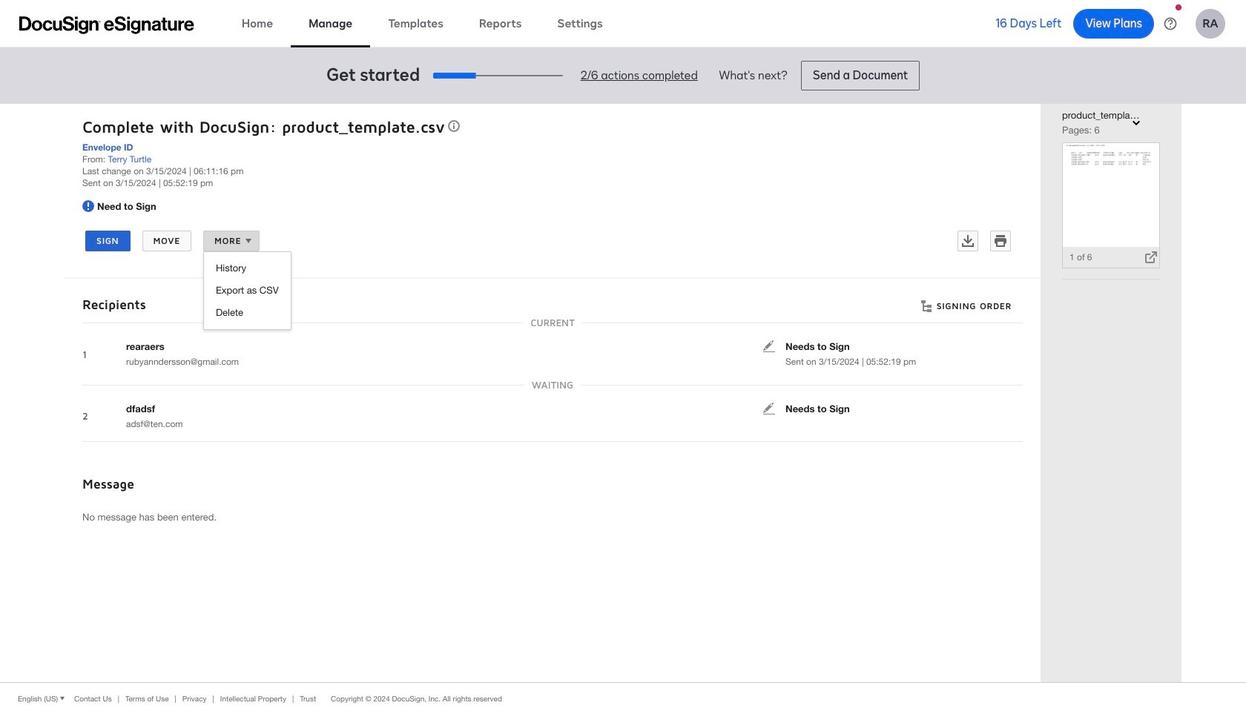 Task type: vqa. For each thing, say whether or not it's contained in the screenshot.
Search Folder text field
no



Task type: describe. For each thing, give the bounding box(es) containing it.
more info region
[[0, 683, 1247, 715]]

needsmysignature image
[[764, 403, 776, 415]]

download image
[[963, 235, 974, 247]]

actions menu
[[204, 258, 291, 324]]

needsmysignature image
[[764, 341, 776, 353]]

external link image
[[1146, 252, 1158, 264]]



Task type: locate. For each thing, give the bounding box(es) containing it.
docusign esignature image
[[19, 16, 194, 34]]

print image
[[995, 235, 1007, 247]]

document product_template.csv - page 1 image
[[1063, 143, 1160, 268]]



